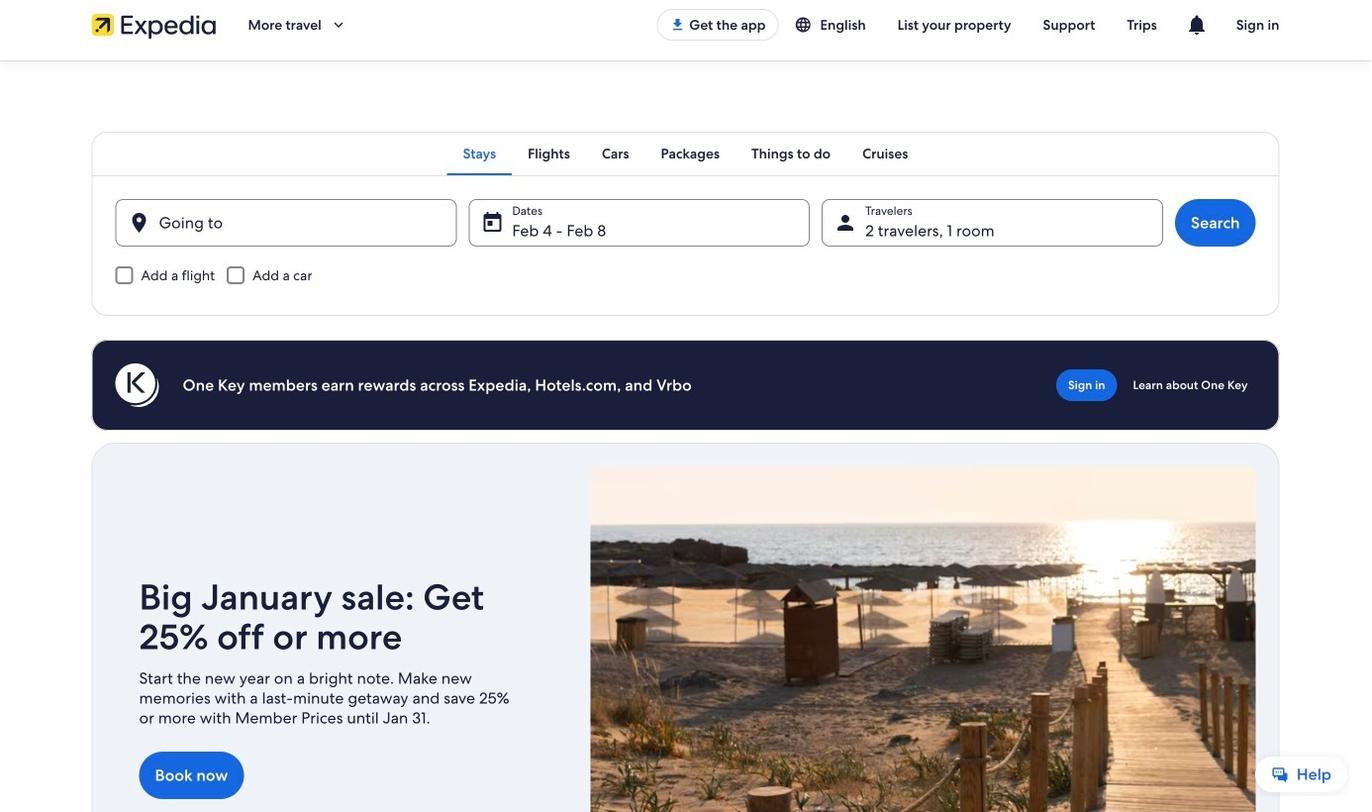 Task type: vqa. For each thing, say whether or not it's contained in the screenshot.
bottommost save
no



Task type: describe. For each thing, give the bounding box(es) containing it.
communication center icon image
[[1185, 13, 1209, 37]]

small image
[[795, 16, 821, 34]]



Task type: locate. For each thing, give the bounding box(es) containing it.
download the app button image
[[670, 17, 686, 33]]

expedia logo image
[[92, 11, 216, 39]]

more travel image
[[330, 16, 347, 34]]

main content
[[0, 60, 1372, 812]]

tab list
[[92, 132, 1280, 175]]



